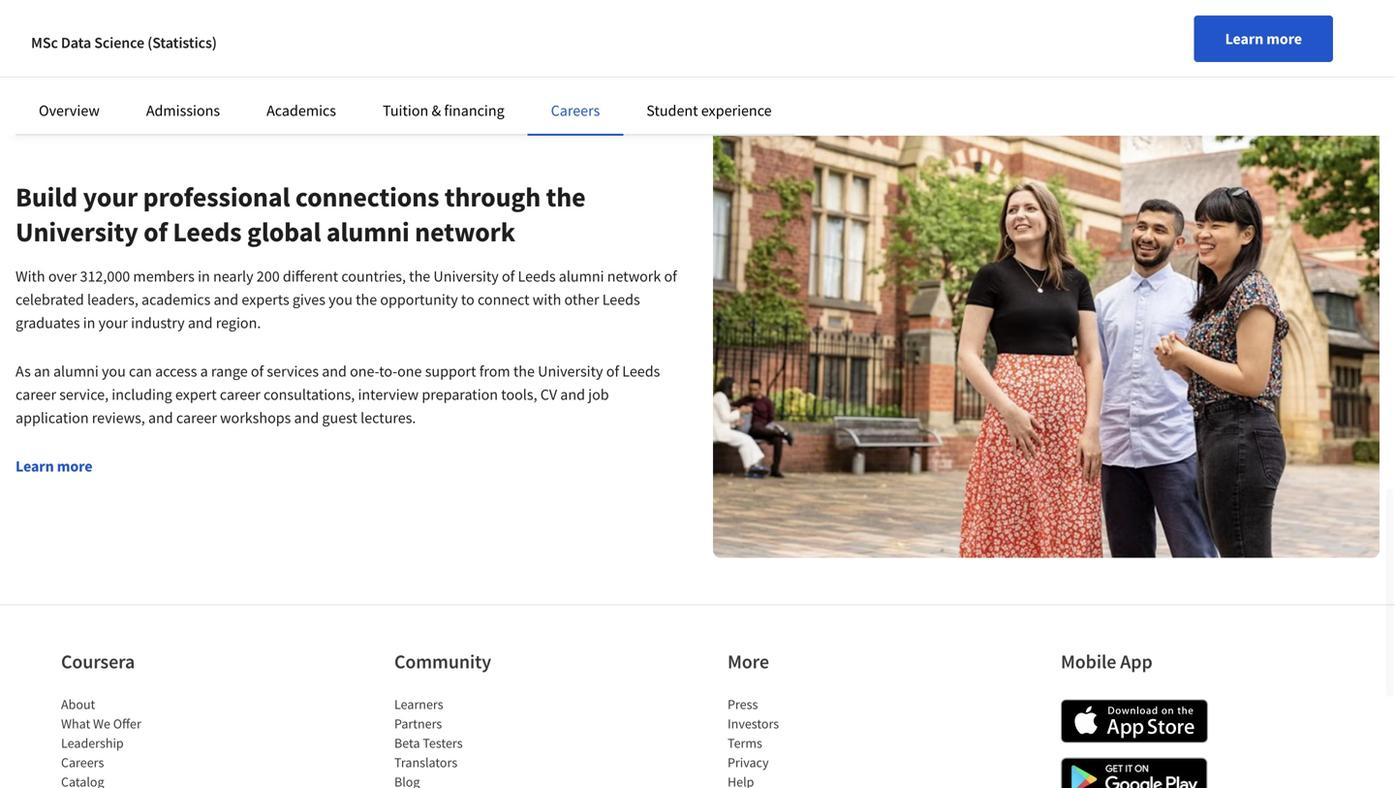 Task type: locate. For each thing, give the bounding box(es) containing it.
list item down testers
[[395, 772, 559, 788]]

list for coursera
[[61, 695, 226, 788]]

2 horizontal spatial alumni
[[559, 266, 604, 286]]

academics link
[[267, 101, 336, 120]]

can
[[129, 361, 152, 381]]

0 horizontal spatial university
[[16, 215, 138, 248]]

with over 312,000 members in nearly 200 different countries, the university of leeds alumni network of celebrated leaders, academics and experts gives you the opportunity to connect with other leeds graduates in your industry and region.
[[16, 266, 677, 332]]

with
[[533, 290, 562, 309]]

press
[[728, 696, 758, 713]]

access
[[155, 361, 197, 381]]

2 horizontal spatial list item
[[728, 772, 893, 788]]

1 vertical spatial network
[[608, 266, 661, 286]]

alumni inside build your professional connections through the university of leeds global alumni network
[[327, 215, 410, 248]]

careers
[[551, 101, 600, 120], [61, 754, 104, 771]]

get it on google play image
[[1062, 758, 1209, 788]]

alumni down connections at the top left of page
[[327, 215, 410, 248]]

2 horizontal spatial list
[[728, 695, 893, 788]]

in
[[198, 266, 210, 286], [83, 313, 95, 332]]

the
[[546, 180, 586, 214], [409, 266, 431, 286], [356, 290, 377, 309], [514, 361, 535, 381]]

you right gives
[[329, 290, 353, 309]]

learn more
[[1226, 29, 1303, 48], [16, 456, 93, 476]]

including
[[112, 385, 172, 404]]

community
[[395, 650, 492, 674]]

the up tools,
[[514, 361, 535, 381]]

2 horizontal spatial university
[[538, 361, 603, 381]]

what we offer link
[[61, 715, 141, 732]]

you inside as an alumni you can access a range of services and one-to-one support from the university of leeds career service, including expert career consultations, interview preparation tools, cv and job application reviews, and career workshops and guest lectures.
[[102, 361, 126, 381]]

0 horizontal spatial learn more
[[16, 456, 93, 476]]

university inside with over 312,000 members in nearly 200 different countries, the university of leeds alumni network of celebrated leaders, academics and experts gives you the opportunity to connect with other leeds graduates in your industry and region.
[[434, 266, 499, 286]]

application
[[16, 408, 89, 427]]

consultations,
[[264, 385, 355, 404]]

privacy link
[[728, 754, 769, 771]]

1 horizontal spatial list
[[395, 695, 559, 788]]

alumni inside with over 312,000 members in nearly 200 different countries, the university of leeds alumni network of celebrated leaders, academics and experts gives you the opportunity to connect with other leeds graduates in your industry and region.
[[559, 266, 604, 286]]

the inside as an alumni you can access a range of services and one-to-one support from the university of leeds career service, including expert career consultations, interview preparation tools, cv and job application reviews, and career workshops and guest lectures.
[[514, 361, 535, 381]]

support
[[425, 361, 476, 381]]

1 list item from the left
[[61, 772, 226, 788]]

2 vertical spatial alumni
[[53, 361, 99, 381]]

1 vertical spatial you
[[102, 361, 126, 381]]

0 vertical spatial your
[[83, 180, 138, 214]]

career
[[16, 385, 56, 404], [220, 385, 261, 404], [176, 408, 217, 427]]

the right 'through' in the left of the page
[[546, 180, 586, 214]]

0 vertical spatial more
[[1267, 29, 1303, 48]]

0 horizontal spatial careers
[[61, 754, 104, 771]]

0 vertical spatial network
[[415, 215, 516, 248]]

0 vertical spatial careers
[[551, 101, 600, 120]]

more
[[1267, 29, 1303, 48], [57, 456, 93, 476]]

terms
[[728, 734, 763, 752]]

0 horizontal spatial you
[[102, 361, 126, 381]]

alumni up other
[[559, 266, 604, 286]]

university up cv
[[538, 361, 603, 381]]

list containing press
[[728, 695, 893, 788]]

service,
[[59, 385, 109, 404]]

university up the to on the top
[[434, 266, 499, 286]]

university down 'build'
[[16, 215, 138, 248]]

and down consultations,
[[294, 408, 319, 427]]

leeds
[[173, 215, 242, 248], [518, 266, 556, 286], [603, 290, 641, 309], [623, 361, 660, 381]]

tools,
[[501, 385, 538, 404]]

as an alumni you can access a range of services and one-to-one support from the university of leeds career service, including expert career consultations, interview preparation tools, cv and job application reviews, and career workshops and guest lectures.
[[16, 361, 660, 427]]

beta
[[395, 734, 420, 752]]

app
[[1121, 650, 1153, 674]]

more
[[728, 650, 770, 674]]

build
[[16, 180, 78, 214]]

alumni up service,
[[53, 361, 99, 381]]

list item for community
[[395, 772, 559, 788]]

2 list from the left
[[395, 695, 559, 788]]

and down "academics"
[[188, 313, 213, 332]]

learn more link
[[16, 456, 93, 476]]

and down nearly
[[214, 290, 239, 309]]

1 vertical spatial in
[[83, 313, 95, 332]]

1 list from the left
[[61, 695, 226, 788]]

0 horizontal spatial learn
[[16, 456, 54, 476]]

2 list item from the left
[[395, 772, 559, 788]]

0 vertical spatial alumni
[[327, 215, 410, 248]]

1 horizontal spatial you
[[329, 290, 353, 309]]

connect
[[478, 290, 530, 309]]

career down "range"
[[220, 385, 261, 404]]

mobile
[[1062, 650, 1117, 674]]

1 vertical spatial university
[[434, 266, 499, 286]]

student experience link
[[647, 101, 772, 120]]

expert
[[175, 385, 217, 404]]

leadership
[[61, 734, 124, 752]]

1 vertical spatial careers
[[61, 754, 104, 771]]

1 horizontal spatial more
[[1267, 29, 1303, 48]]

tuition & financing
[[383, 101, 505, 120]]

university
[[16, 215, 138, 248], [434, 266, 499, 286], [538, 361, 603, 381]]

from
[[480, 361, 511, 381]]

we
[[93, 715, 110, 732]]

0 horizontal spatial list item
[[61, 772, 226, 788]]

list item
[[61, 772, 226, 788], [395, 772, 559, 788], [728, 772, 893, 788]]

1 horizontal spatial network
[[608, 266, 661, 286]]

3 list item from the left
[[728, 772, 893, 788]]

list containing about
[[61, 695, 226, 788]]

list containing learners
[[395, 695, 559, 788]]

careers link down leadership link
[[61, 754, 104, 771]]

your right 'build'
[[83, 180, 138, 214]]

and left one-
[[322, 361, 347, 381]]

0 vertical spatial you
[[329, 290, 353, 309]]

0 horizontal spatial careers link
[[61, 754, 104, 771]]

1 horizontal spatial alumni
[[327, 215, 410, 248]]

list item down privacy link
[[728, 772, 893, 788]]

1 horizontal spatial university
[[434, 266, 499, 286]]

3 list from the left
[[728, 695, 893, 788]]

network
[[415, 215, 516, 248], [608, 266, 661, 286]]

1 vertical spatial alumni
[[559, 266, 604, 286]]

0 vertical spatial learn
[[1226, 29, 1264, 48]]

in left nearly
[[198, 266, 210, 286]]

your down leaders,
[[99, 313, 128, 332]]

1 horizontal spatial list item
[[395, 772, 559, 788]]

careers link left 'student'
[[551, 101, 600, 120]]

1 horizontal spatial learn
[[1226, 29, 1264, 48]]

0 horizontal spatial list
[[61, 695, 226, 788]]

list
[[61, 695, 226, 788], [395, 695, 559, 788], [728, 695, 893, 788]]

&
[[432, 101, 441, 120]]

you left can at the top left of page
[[102, 361, 126, 381]]

the inside build your professional connections through the university of leeds global alumni network
[[546, 180, 586, 214]]

list item down the offer
[[61, 772, 226, 788]]

admissions
[[146, 101, 220, 120]]

leeds inside as an alumni you can access a range of services and one-to-one support from the university of leeds career service, including expert career consultations, interview preparation tools, cv and job application reviews, and career workshops and guest lectures.
[[623, 361, 660, 381]]

beta testers link
[[395, 734, 463, 752]]

careers down leadership link
[[61, 754, 104, 771]]

leadership link
[[61, 734, 124, 752]]

0 vertical spatial in
[[198, 266, 210, 286]]

members
[[133, 266, 195, 286]]

careers inside about what we offer leadership careers
[[61, 754, 104, 771]]

network inside with over 312,000 members in nearly 200 different countries, the university of leeds alumni network of celebrated leaders, academics and experts gives you the opportunity to connect with other leeds graduates in your industry and region.
[[608, 266, 661, 286]]

professional
[[143, 180, 290, 214]]

0 vertical spatial university
[[16, 215, 138, 248]]

0 horizontal spatial alumni
[[53, 361, 99, 381]]

admissions link
[[146, 101, 220, 120]]

career down "expert"
[[176, 408, 217, 427]]

1 horizontal spatial careers
[[551, 101, 600, 120]]

1 vertical spatial more
[[57, 456, 93, 476]]

student
[[647, 101, 699, 120]]

careers left 'student'
[[551, 101, 600, 120]]

0 horizontal spatial career
[[16, 385, 56, 404]]

career down the an at top left
[[16, 385, 56, 404]]

learn
[[1226, 29, 1264, 48], [16, 456, 54, 476]]

translators link
[[395, 754, 458, 771]]

the up the opportunity
[[409, 266, 431, 286]]

2 horizontal spatial career
[[220, 385, 261, 404]]

university inside as an alumni you can access a range of services and one-to-one support from the university of leeds career service, including expert career consultations, interview preparation tools, cv and job application reviews, and career workshops and guest lectures.
[[538, 361, 603, 381]]

opportunity
[[380, 290, 458, 309]]

1 vertical spatial your
[[99, 313, 128, 332]]

reviews,
[[92, 408, 145, 427]]

0 vertical spatial careers link
[[551, 101, 600, 120]]

investors link
[[728, 715, 780, 732]]

in down leaders,
[[83, 313, 95, 332]]

your inside with over 312,000 members in nearly 200 different countries, the university of leeds alumni network of celebrated leaders, academics and experts gives you the opportunity to connect with other leeds graduates in your industry and region.
[[99, 313, 128, 332]]

you
[[329, 290, 353, 309], [102, 361, 126, 381]]

overview link
[[39, 101, 100, 120]]

0 vertical spatial learn more
[[1226, 29, 1303, 48]]

graduates
[[16, 313, 80, 332]]

careers link
[[551, 101, 600, 120], [61, 754, 104, 771]]

investors
[[728, 715, 780, 732]]

connections
[[296, 180, 440, 214]]

1 horizontal spatial learn more
[[1226, 29, 1303, 48]]

2 vertical spatial university
[[538, 361, 603, 381]]

a
[[200, 361, 208, 381]]

0 horizontal spatial network
[[415, 215, 516, 248]]

one
[[398, 361, 422, 381]]

1 vertical spatial learn
[[16, 456, 54, 476]]



Task type: describe. For each thing, give the bounding box(es) containing it.
experts
[[242, 290, 290, 309]]

countries,
[[342, 266, 406, 286]]

overview
[[39, 101, 100, 120]]

through
[[445, 180, 541, 214]]

200
[[257, 266, 280, 286]]

what
[[61, 715, 90, 732]]

1 horizontal spatial career
[[176, 408, 217, 427]]

download on the app store image
[[1062, 699, 1209, 743]]

preparation
[[422, 385, 498, 404]]

list item for more
[[728, 772, 893, 788]]

translators
[[395, 754, 458, 771]]

of inside build your professional connections through the university of leeds global alumni network
[[144, 215, 168, 248]]

privacy
[[728, 754, 769, 771]]

services
[[267, 361, 319, 381]]

1 horizontal spatial careers link
[[551, 101, 600, 120]]

about what we offer leadership careers
[[61, 696, 141, 771]]

leeds inside build your professional connections through the university of leeds global alumni network
[[173, 215, 242, 248]]

data
[[61, 33, 91, 52]]

0 horizontal spatial in
[[83, 313, 95, 332]]

coursera
[[61, 650, 135, 674]]

your inside build your professional connections through the university of leeds global alumni network
[[83, 180, 138, 214]]

tuition
[[383, 101, 429, 120]]

guest
[[322, 408, 358, 427]]

alumni inside as an alumni you can access a range of services and one-to-one support from the university of leeds career service, including expert career consultations, interview preparation tools, cv and job application reviews, and career workshops and guest lectures.
[[53, 361, 99, 381]]

312,000
[[80, 266, 130, 286]]

lectures.
[[361, 408, 416, 427]]

leaders,
[[87, 290, 138, 309]]

an
[[34, 361, 50, 381]]

financing
[[444, 101, 505, 120]]

1 vertical spatial careers link
[[61, 754, 104, 771]]

learners partners beta testers translators
[[395, 696, 463, 771]]

one-
[[350, 361, 379, 381]]

workshops
[[220, 408, 291, 427]]

network inside build your professional connections through the university of leeds global alumni network
[[415, 215, 516, 248]]

you inside with over 312,000 members in nearly 200 different countries, the university of leeds alumni network of celebrated leaders, academics and experts gives you the opportunity to connect with other leeds graduates in your industry and region.
[[329, 290, 353, 309]]

the down countries,
[[356, 290, 377, 309]]

about link
[[61, 696, 95, 713]]

academics
[[142, 290, 211, 309]]

with
[[16, 266, 45, 286]]

learn more button
[[1195, 16, 1334, 62]]

gives
[[293, 290, 326, 309]]

nearly
[[213, 266, 254, 286]]

msc data science (statistics)
[[31, 33, 217, 52]]

mobile app
[[1062, 650, 1153, 674]]

other
[[565, 290, 600, 309]]

science
[[94, 33, 144, 52]]

about
[[61, 696, 95, 713]]

learners link
[[395, 696, 444, 713]]

list item for coursera
[[61, 772, 226, 788]]

tuition & financing link
[[383, 101, 505, 120]]

learners
[[395, 696, 444, 713]]

different
[[283, 266, 338, 286]]

job
[[589, 385, 609, 404]]

range
[[211, 361, 248, 381]]

partners link
[[395, 715, 442, 732]]

press investors terms privacy
[[728, 696, 780, 771]]

interview
[[358, 385, 419, 404]]

testers
[[423, 734, 463, 752]]

1 horizontal spatial in
[[198, 266, 210, 286]]

partners
[[395, 715, 442, 732]]

list for more
[[728, 695, 893, 788]]

0 horizontal spatial more
[[57, 456, 93, 476]]

student experience
[[647, 101, 772, 120]]

build your professional connections through the university of leeds global alumni network
[[16, 180, 586, 248]]

msc
[[31, 33, 58, 52]]

cv
[[541, 385, 558, 404]]

industry
[[131, 313, 185, 332]]

terms link
[[728, 734, 763, 752]]

global
[[247, 215, 321, 248]]

and down including
[[148, 408, 173, 427]]

as
[[16, 361, 31, 381]]

more inside button
[[1267, 29, 1303, 48]]

1 vertical spatial learn more
[[16, 456, 93, 476]]

to-
[[379, 361, 398, 381]]

learn inside button
[[1226, 29, 1264, 48]]

over
[[48, 266, 77, 286]]

celebrated
[[16, 290, 84, 309]]

(statistics)
[[147, 33, 217, 52]]

press link
[[728, 696, 758, 713]]

region.
[[216, 313, 261, 332]]

and right cv
[[561, 385, 586, 404]]

university inside build your professional connections through the university of leeds global alumni network
[[16, 215, 138, 248]]

to
[[461, 290, 475, 309]]

learn more inside "learn more" button
[[1226, 29, 1303, 48]]

list for community
[[395, 695, 559, 788]]



Task type: vqa. For each thing, say whether or not it's contained in the screenshot.
Beta
yes



